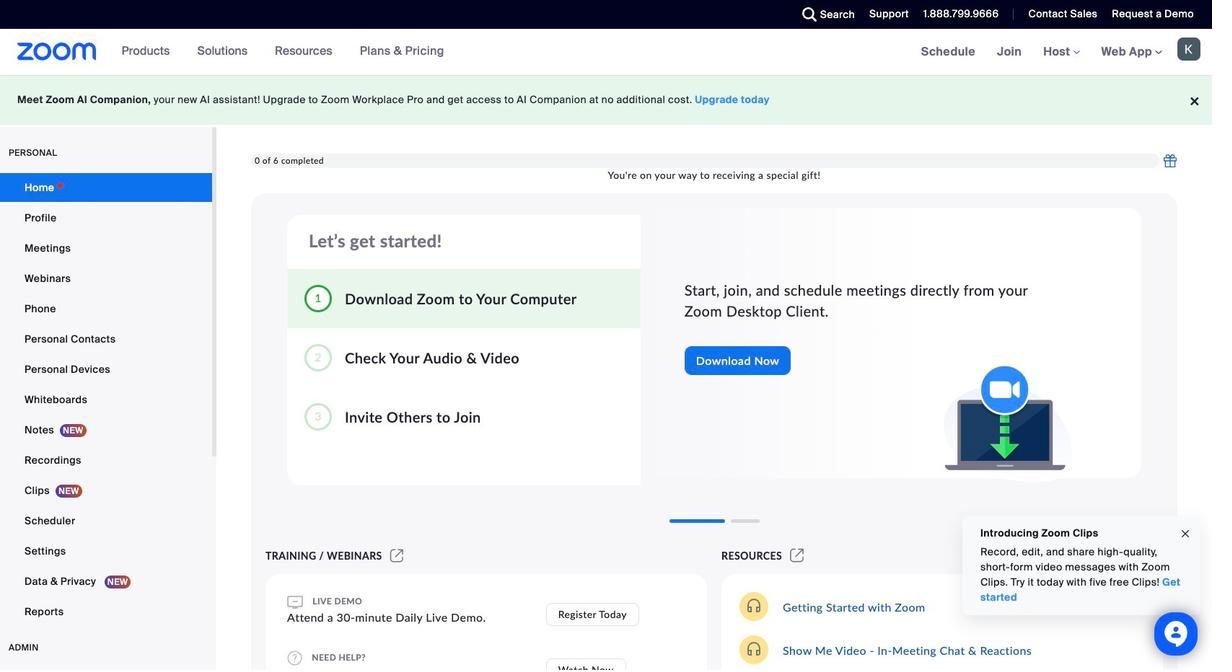Task type: describe. For each thing, give the bounding box(es) containing it.
profile picture image
[[1178, 38, 1201, 61]]

zoom logo image
[[17, 43, 96, 61]]

close image
[[1180, 526, 1192, 542]]

personal menu menu
[[0, 173, 212, 628]]

1 window new image from the left
[[388, 550, 406, 562]]

meetings navigation
[[911, 29, 1213, 76]]



Task type: vqa. For each thing, say whether or not it's contained in the screenshot.
Edit image
no



Task type: locate. For each thing, give the bounding box(es) containing it.
1 horizontal spatial window new image
[[788, 550, 807, 562]]

footer
[[0, 75, 1213, 125]]

2 window new image from the left
[[788, 550, 807, 562]]

banner
[[0, 29, 1213, 76]]

product information navigation
[[111, 29, 455, 75]]

0 horizontal spatial window new image
[[388, 550, 406, 562]]

window new image
[[388, 550, 406, 562], [788, 550, 807, 562]]



